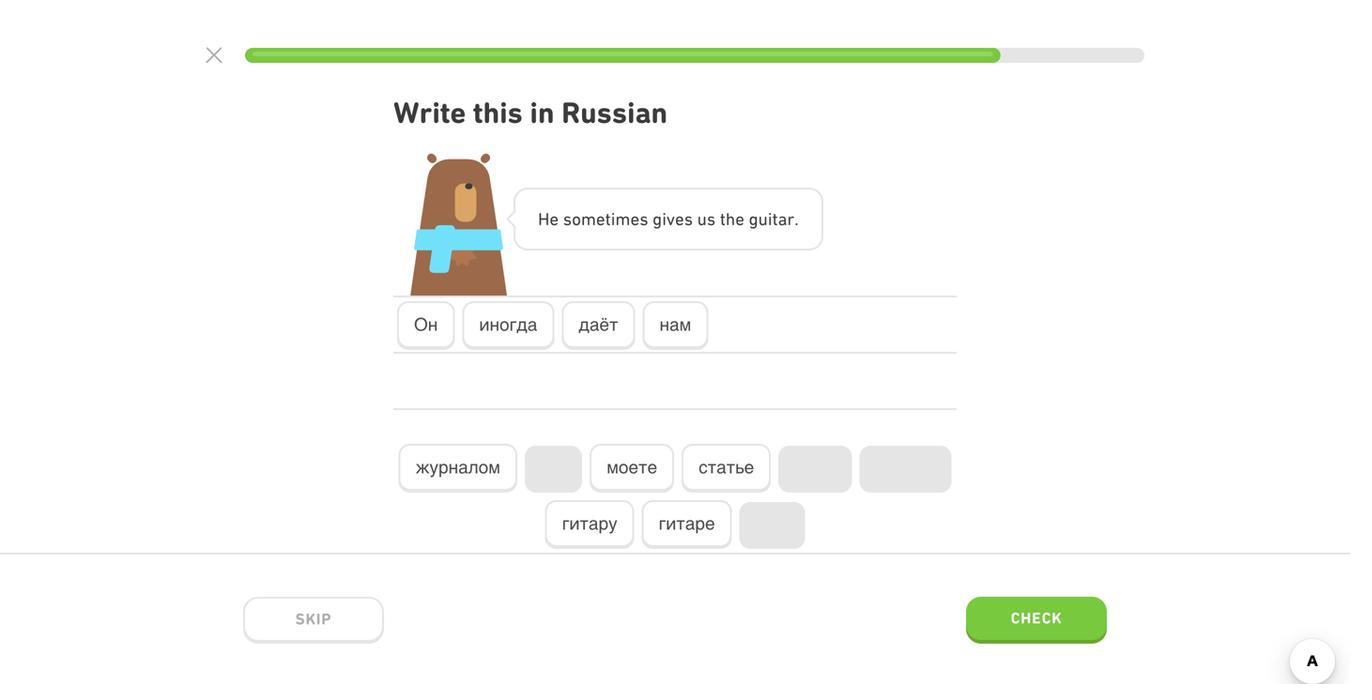 Task type: locate. For each thing, give the bounding box(es) containing it.
u
[[698, 209, 707, 229], [759, 209, 768, 229]]

2 e from the left
[[597, 209, 606, 229]]

i right the o
[[611, 209, 616, 229]]

моете button
[[590, 444, 675, 493]]

write this in russian
[[394, 95, 668, 130]]

check
[[1011, 610, 1063, 628]]

он button
[[397, 302, 455, 350]]

даёт
[[579, 315, 619, 335]]

3 e from the left
[[631, 209, 640, 229]]

skip button
[[243, 598, 384, 644]]

s left h
[[707, 209, 716, 229]]

s
[[563, 209, 572, 229], [640, 209, 649, 229], [685, 209, 693, 229], [707, 209, 716, 229]]

g
[[653, 209, 663, 229], [749, 209, 759, 229]]

i left h
[[663, 209, 667, 229]]

3 t from the left
[[773, 209, 779, 229]]

m right the o
[[616, 209, 631, 229]]

check button
[[967, 598, 1108, 644]]

t left r
[[773, 209, 779, 229]]

1 m from the left
[[581, 209, 597, 229]]

1 horizontal spatial u
[[759, 209, 768, 229]]

5 e from the left
[[736, 209, 745, 229]]

3 s from the left
[[685, 209, 693, 229]]

2 horizontal spatial i
[[768, 209, 773, 229]]

0 horizontal spatial g
[[653, 209, 663, 229]]

t
[[606, 209, 611, 229], [720, 209, 726, 229], [773, 209, 779, 229]]

s right h
[[563, 209, 572, 229]]

1 e from the left
[[550, 209, 559, 229]]

1 horizontal spatial i
[[663, 209, 667, 229]]

гитару button
[[546, 501, 635, 550]]

g right 't h e'
[[749, 209, 759, 229]]

2 horizontal spatial t
[[773, 209, 779, 229]]

h
[[726, 209, 736, 229]]

1 horizontal spatial t
[[720, 209, 726, 229]]

0 horizontal spatial t
[[606, 209, 611, 229]]

u left h
[[698, 209, 707, 229]]

1 i from the left
[[611, 209, 616, 229]]

1 s from the left
[[563, 209, 572, 229]]

e right the o
[[597, 209, 606, 229]]

4 s from the left
[[707, 209, 716, 229]]

иногда button
[[463, 302, 555, 350]]

e
[[550, 209, 559, 229], [597, 209, 606, 229], [631, 209, 640, 229], [676, 209, 685, 229], [736, 209, 745, 229]]

3 i from the left
[[768, 209, 773, 229]]

s right v
[[685, 209, 693, 229]]

i left a
[[768, 209, 773, 229]]

1 horizontal spatial m
[[616, 209, 631, 229]]

он
[[414, 315, 438, 335]]

s left v
[[640, 209, 649, 229]]

t left "g u i t a r ."
[[720, 209, 726, 229]]

progress bar
[[245, 48, 1145, 63]]

0 horizontal spatial m
[[581, 209, 597, 229]]

g u i t a r .
[[749, 209, 799, 229]]

g left v
[[653, 209, 663, 229]]

журналом button
[[399, 444, 518, 493]]

u left a
[[759, 209, 768, 229]]

иногда
[[479, 315, 538, 335]]

e left v
[[631, 209, 640, 229]]

a
[[779, 209, 788, 229]]

e left "g u i t a r ."
[[736, 209, 745, 229]]

i
[[611, 209, 616, 229], [663, 209, 667, 229], [768, 209, 773, 229]]

t right the o
[[606, 209, 611, 229]]

1 horizontal spatial g
[[749, 209, 759, 229]]

журналом
[[416, 458, 501, 478]]

1 t from the left
[[606, 209, 611, 229]]

e left h
[[676, 209, 685, 229]]

гитаре
[[659, 514, 715, 534]]

статье button
[[682, 444, 771, 493]]

m right h
[[581, 209, 597, 229]]

m
[[581, 209, 597, 229], [616, 209, 631, 229]]

статье
[[699, 458, 755, 478]]

0 horizontal spatial i
[[611, 209, 616, 229]]

2 g from the left
[[749, 209, 759, 229]]

0 horizontal spatial u
[[698, 209, 707, 229]]

e left the o
[[550, 209, 559, 229]]



Task type: describe. For each thing, give the bounding box(es) containing it.
гитаре button
[[642, 501, 732, 550]]

моете
[[607, 458, 658, 478]]

нам button
[[643, 302, 709, 350]]

1 g from the left
[[653, 209, 663, 229]]

r
[[788, 209, 795, 229]]

h e s o m e t i m e s g i v e s u s
[[538, 209, 716, 229]]

in
[[530, 95, 555, 130]]

нам
[[660, 315, 692, 335]]

гитару
[[562, 514, 618, 534]]

write
[[394, 95, 466, 130]]

даёт button
[[562, 302, 636, 350]]

skip
[[296, 610, 332, 629]]

2 i from the left
[[663, 209, 667, 229]]

this
[[473, 95, 523, 130]]

.
[[795, 209, 799, 229]]

1 u from the left
[[698, 209, 707, 229]]

2 u from the left
[[759, 209, 768, 229]]

o
[[572, 209, 581, 229]]

2 m from the left
[[616, 209, 631, 229]]

2 s from the left
[[640, 209, 649, 229]]

russian
[[562, 95, 668, 130]]

t h e
[[720, 209, 745, 229]]

2 t from the left
[[720, 209, 726, 229]]

h
[[538, 209, 550, 229]]

v
[[667, 209, 676, 229]]

4 e from the left
[[676, 209, 685, 229]]



Task type: vqa. For each thing, say whether or not it's contained in the screenshot.
статье
yes



